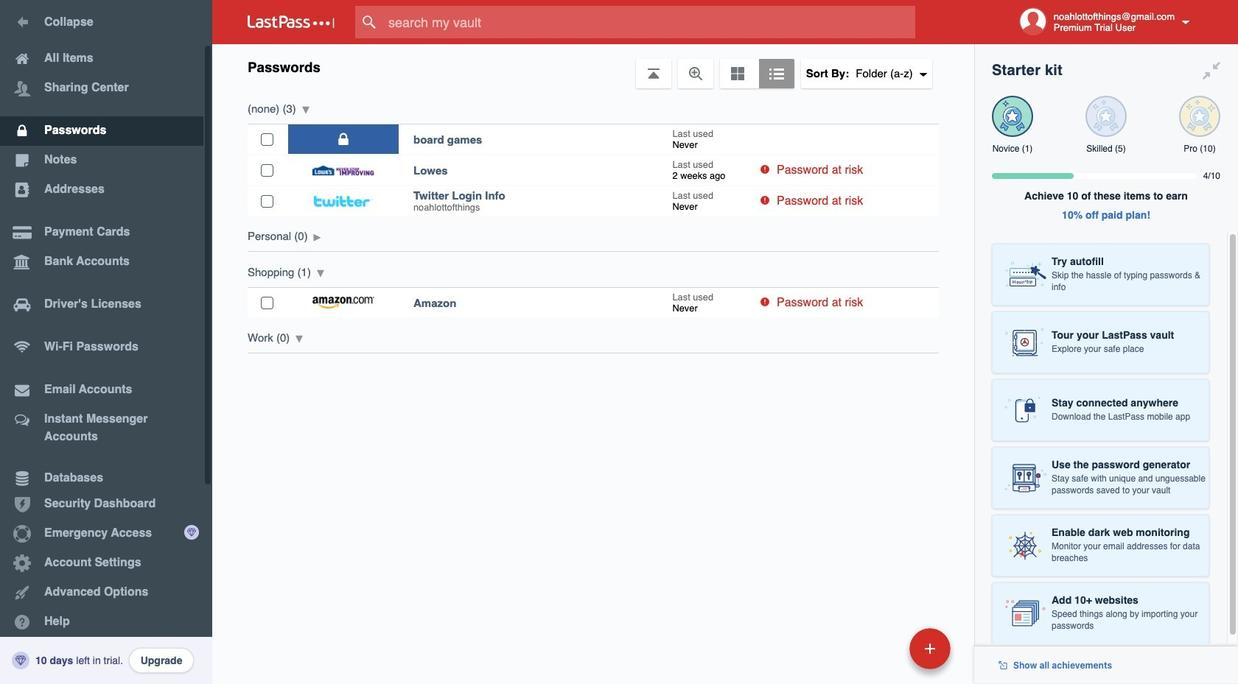 Task type: vqa. For each thing, say whether or not it's contained in the screenshot.
New item navigation
yes



Task type: locate. For each thing, give the bounding box(es) containing it.
main navigation navigation
[[0, 0, 212, 685]]

new item navigation
[[809, 625, 960, 685]]

lastpass image
[[248, 15, 335, 29]]



Task type: describe. For each thing, give the bounding box(es) containing it.
new item element
[[809, 628, 956, 670]]

search my vault text field
[[355, 6, 945, 38]]

vault options navigation
[[212, 44, 975, 88]]

Search search field
[[355, 6, 945, 38]]



